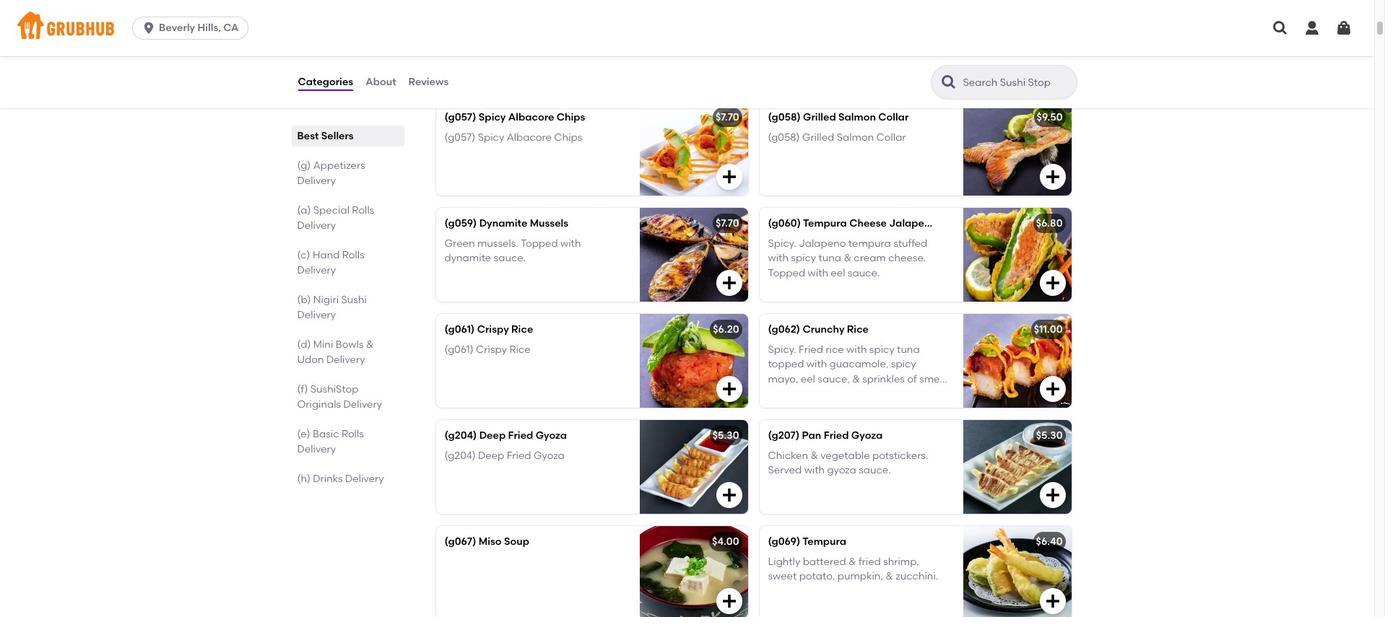 Task type: describe. For each thing, give the bounding box(es) containing it.
1 (g058) from the top
[[769, 111, 801, 123]]

(g059) dynamite mussels image
[[640, 208, 748, 302]]

delivery inside (e) basic rolls delivery
[[297, 444, 336, 456]]

fried inside spicy. fried rice with spicy tuna topped with guacamole, spicy mayo, eel sauce, & sprinkles of smelt egg.
[[799, 344, 824, 356]]

& down shrimp,
[[886, 571, 894, 583]]

nigiri
[[313, 294, 339, 306]]

0 vertical spatial albacore
[[509, 111, 555, 123]]

1 (g057) spicy albacore chips from the top
[[445, 111, 586, 123]]

2 (g057) from the top
[[445, 132, 476, 144]]

pan
[[802, 430, 822, 442]]

lightly battered & fried shrimp, sweet potato, pumpkin, & zucchini.
[[769, 556, 939, 583]]

chicken & vegetable potstickers. served with gyoza sauce.
[[769, 450, 929, 477]]

miso
[[479, 536, 502, 548]]

bowls
[[336, 339, 364, 351]]

delivery inside (b) nigiri sushi delivery
[[297, 309, 336, 322]]

& inside spicy. jalapeno tempura stuffed with spicy tuna & cream cheese. topped with eel sauce.
[[844, 252, 852, 265]]

(e) basic rolls delivery
[[297, 429, 364, 456]]

(b)
[[297, 294, 311, 306]]

1 vertical spatial spicy
[[478, 132, 505, 144]]

2 (g204) deep fried gyoza from the top
[[445, 450, 565, 462]]

(g069) tempura image
[[964, 527, 1072, 618]]

beverly hills, ca
[[159, 22, 239, 34]]

topped inside spicy. jalapeno tempura stuffed with spicy tuna & cream cheese. topped with eel sauce.
[[769, 267, 806, 279]]

1 (g061) crispy rice from the top
[[445, 324, 534, 336]]

(g069)
[[769, 536, 801, 548]]

shrimp,
[[884, 556, 920, 569]]

1 (g204) from the top
[[445, 430, 477, 442]]

delivery inside (a) special rolls delivery
[[297, 220, 336, 232]]

categories
[[298, 76, 353, 88]]

dynamite
[[480, 217, 528, 230]]

$5.30 for gyoza
[[713, 430, 740, 442]]

spicy. fried rice with spicy tuna topped with guacamole, spicy mayo, eel sauce, & sprinkles of smelt egg.
[[769, 344, 947, 400]]

drinks
[[313, 473, 343, 486]]

(g) appetizers delivery (g) appetizers delivery
[[433, 52, 607, 83]]

svg image for the (g059) dynamite mussels image
[[721, 274, 738, 292]]

1 vertical spatial albacore
[[507, 132, 552, 144]]

1 vertical spatial collar
[[877, 132, 907, 144]]

(e)
[[297, 429, 310, 441]]

mayo,
[[769, 373, 799, 386]]

hills,
[[198, 22, 221, 34]]

(g062) crunchy rice image
[[964, 314, 1072, 408]]

reviews
[[409, 76, 449, 88]]

sauce. inside spicy. jalapeno tempura stuffed with spicy tuna & cream cheese. topped with eel sauce.
[[848, 267, 880, 279]]

rice
[[826, 344, 845, 356]]

0 vertical spatial grilled
[[804, 111, 837, 123]]

(g067)
[[445, 536, 476, 548]]

0 vertical spatial salmon
[[839, 111, 876, 123]]

tempura for (g069)
[[803, 536, 847, 548]]

topped
[[769, 359, 805, 371]]

gyoza for potstickers.
[[852, 430, 883, 442]]

0 vertical spatial spicy
[[479, 111, 506, 123]]

potato,
[[800, 571, 836, 583]]

sushistop
[[311, 384, 359, 396]]

$7.70 for (g060)
[[716, 217, 740, 230]]

(g067) miso soup
[[445, 536, 530, 548]]

cheese
[[850, 217, 887, 230]]

0 vertical spatial deep
[[480, 430, 506, 442]]

(g062)
[[769, 324, 801, 336]]

delivery inside (c) hand rolls delivery
[[297, 264, 336, 277]]

tempura
[[849, 238, 892, 250]]

2 (g061) from the top
[[445, 344, 474, 356]]

sweet
[[769, 571, 797, 583]]

(g060) tempura cheese jalapeno image
[[964, 208, 1072, 302]]

$6.80
[[1037, 217, 1063, 230]]

& up pumpkin,
[[849, 556, 857, 569]]

(h) drinks delivery
[[297, 473, 384, 486]]

1 vertical spatial (g)
[[433, 72, 445, 83]]

spicy inside spicy. jalapeno tempura stuffed with spicy tuna & cream cheese. topped with eel sauce.
[[791, 252, 817, 265]]

Search Sushi Stop search field
[[962, 76, 1073, 90]]

(h)
[[297, 473, 311, 486]]

(f) sushistop originals delivery
[[297, 384, 382, 411]]

reviews button
[[408, 56, 450, 108]]

(g061) crispy rice image
[[640, 314, 748, 408]]

eel inside spicy. jalapeno tempura stuffed with spicy tuna & cream cheese. topped with eel sauce.
[[831, 267, 846, 279]]

(g207) pan fried gyoza
[[769, 430, 883, 442]]

potstickers.
[[873, 450, 929, 462]]

cream
[[854, 252, 887, 265]]

delivery inside the (g) appetizers delivery
[[297, 175, 336, 187]]

sprinkles
[[863, 373, 905, 386]]

1 (g057) from the top
[[445, 111, 477, 123]]

svg image inside main navigation navigation
[[1304, 20, 1322, 37]]

(g062) crunchy rice
[[769, 324, 869, 336]]

(f)
[[297, 384, 308, 396]]

svg image for $6.40
[[1045, 593, 1062, 610]]

smelt
[[920, 373, 947, 386]]

with up (g062) crunchy rice
[[808, 267, 829, 279]]

lightly
[[769, 556, 801, 569]]

sushi
[[341, 294, 367, 306]]

2 (g058) grilled salmon collar from the top
[[769, 132, 907, 144]]

chicken
[[769, 450, 809, 462]]

$6.20
[[713, 324, 740, 336]]

appetizers for (g) appetizers delivery
[[313, 160, 365, 172]]

$6.40
[[1037, 536, 1063, 548]]

(c) hand rolls delivery
[[297, 249, 365, 277]]

(g) appetizers delivery
[[297, 160, 365, 187]]

egg.
[[769, 388, 790, 400]]

with up guacamole,
[[847, 344, 867, 356]]

udon
[[297, 354, 324, 366]]

basic
[[313, 429, 339, 441]]

originals
[[297, 399, 341, 411]]

mussels
[[530, 217, 569, 230]]

guacamole,
[[830, 359, 889, 371]]

svg image inside beverly hills, ca button
[[142, 21, 156, 35]]

0 vertical spatial chips
[[557, 111, 586, 123]]

delivery inside the (f) sushistop originals delivery
[[344, 399, 382, 411]]

tuna inside spicy. jalapeno tempura stuffed with spicy tuna & cream cheese. topped with eel sauce.
[[819, 252, 842, 265]]

0 vertical spatial jalapeno
[[890, 217, 937, 230]]

$9.50
[[1037, 111, 1063, 123]]

(g204) deep fried gyoza image
[[640, 420, 748, 514]]

eel inside spicy. fried rice with spicy tuna topped with guacamole, spicy mayo, eel sauce, & sprinkles of smelt egg.
[[801, 373, 816, 386]]

(g067) miso soup image
[[640, 527, 748, 618]]

about
[[366, 76, 396, 88]]

crunchy
[[803, 324, 845, 336]]

categories button
[[297, 56, 354, 108]]

sellers
[[321, 130, 354, 142]]

$11.00
[[1035, 324, 1063, 336]]

(g059) dynamite mussels
[[445, 217, 569, 230]]

of
[[908, 373, 918, 386]]

2 (g058) from the top
[[769, 132, 800, 144]]

dynamite
[[445, 252, 492, 265]]

gyoza for gyoza
[[536, 430, 567, 442]]

(b) nigiri sushi delivery
[[297, 294, 367, 322]]

svg image for (g067) miso soup image
[[721, 593, 738, 610]]

$5.30 for potstickers.
[[1037, 430, 1063, 442]]

$4.00
[[713, 536, 740, 548]]



Task type: vqa. For each thing, say whether or not it's contained in the screenshot.
:
no



Task type: locate. For each thing, give the bounding box(es) containing it.
& down pan
[[811, 450, 819, 462]]

1 $7.70 from the top
[[716, 111, 740, 123]]

appetizers
[[459, 52, 541, 70], [447, 72, 492, 83], [313, 160, 365, 172]]

tuna left cream
[[819, 252, 842, 265]]

rolls for (c) hand rolls delivery
[[342, 249, 365, 262]]

pumpkin,
[[838, 571, 884, 583]]

(d)
[[297, 339, 311, 351]]

fried
[[859, 556, 881, 569]]

best sellers
[[297, 130, 354, 142]]

0 vertical spatial $7.70
[[716, 111, 740, 123]]

1 vertical spatial (g057) spicy albacore chips
[[445, 132, 583, 144]]

green mussels. topped with dynamite sauce.
[[445, 238, 581, 265]]

0 vertical spatial rolls
[[352, 205, 375, 217]]

1 vertical spatial (g058)
[[769, 132, 800, 144]]

special
[[313, 205, 350, 217]]

eel down (g060) tempura cheese jalapeno
[[831, 267, 846, 279]]

main navigation navigation
[[0, 0, 1375, 56]]

1 vertical spatial spicy
[[870, 344, 895, 356]]

topped down (g060) at the right top
[[769, 267, 806, 279]]

spicy up guacamole,
[[870, 344, 895, 356]]

& down guacamole,
[[853, 373, 861, 386]]

1 vertical spatial spicy.
[[769, 344, 797, 356]]

1 vertical spatial chips
[[555, 132, 583, 144]]

svg image
[[1273, 20, 1290, 37], [1336, 20, 1353, 37], [142, 21, 156, 35], [1045, 168, 1062, 186], [721, 274, 738, 292], [721, 381, 738, 398], [1045, 381, 1062, 398], [721, 487, 738, 504], [1045, 487, 1062, 504], [721, 593, 738, 610]]

1 vertical spatial tuna
[[898, 344, 920, 356]]

crispy
[[477, 324, 509, 336], [476, 344, 507, 356]]

1 tempura from the top
[[804, 217, 848, 230]]

0 vertical spatial tuna
[[819, 252, 842, 265]]

(g207)
[[769, 430, 800, 442]]

(g) for (g) appetizers delivery (g) appetizers delivery
[[433, 52, 455, 70]]

1 vertical spatial rolls
[[342, 249, 365, 262]]

spicy. inside spicy. fried rice with spicy tuna topped with guacamole, spicy mayo, eel sauce, & sprinkles of smelt egg.
[[769, 344, 797, 356]]

0 vertical spatial spicy.
[[769, 238, 797, 250]]

tempura up battered
[[803, 536, 847, 548]]

0 horizontal spatial tuna
[[819, 252, 842, 265]]

rolls right special
[[352, 205, 375, 217]]

(g) for (g) appetizers delivery
[[297, 160, 311, 172]]

fried
[[799, 344, 824, 356], [508, 430, 534, 442], [824, 430, 849, 442], [507, 450, 532, 462]]

(g069) tempura
[[769, 536, 847, 548]]

albacore
[[509, 111, 555, 123], [507, 132, 552, 144]]

svg image for $7.70
[[721, 168, 738, 186]]

spicy. for spicy. jalapeno tempura stuffed with spicy tuna & cream cheese. topped with eel sauce.
[[769, 238, 797, 250]]

1 vertical spatial (g057)
[[445, 132, 476, 144]]

beverly hills, ca button
[[132, 17, 254, 40]]

spicy.
[[769, 238, 797, 250], [769, 344, 797, 356]]

1 (g061) from the top
[[445, 324, 475, 336]]

(g058) grilled salmon collar image
[[964, 102, 1072, 196]]

deep
[[480, 430, 506, 442], [478, 450, 505, 462]]

battered
[[803, 556, 847, 569]]

tuna inside spicy. fried rice with spicy tuna topped with guacamole, spicy mayo, eel sauce, & sprinkles of smelt egg.
[[898, 344, 920, 356]]

with down mussels on the left of the page
[[561, 238, 581, 250]]

sauce. down potstickers.
[[859, 465, 891, 477]]

1 vertical spatial jalapeno
[[799, 238, 846, 250]]

2 (g061) crispy rice from the top
[[445, 344, 531, 356]]

soup
[[504, 536, 530, 548]]

gyoza
[[828, 465, 857, 477]]

1 vertical spatial salmon
[[837, 132, 875, 144]]

0 vertical spatial spicy
[[791, 252, 817, 265]]

with inside chicken & vegetable potstickers. served with gyoza sauce.
[[805, 465, 825, 477]]

2 vertical spatial rolls
[[342, 429, 364, 441]]

sauce. down mussels.
[[494, 252, 526, 265]]

& inside chicken & vegetable potstickers. served with gyoza sauce.
[[811, 450, 819, 462]]

0 vertical spatial (g057)
[[445, 111, 477, 123]]

1 horizontal spatial jalapeno
[[890, 217, 937, 230]]

stuffed
[[894, 238, 928, 250]]

sauce.
[[494, 252, 526, 265], [848, 267, 880, 279], [859, 465, 891, 477]]

spicy up of
[[892, 359, 917, 371]]

chips
[[557, 111, 586, 123], [555, 132, 583, 144]]

rolls inside (e) basic rolls delivery
[[342, 429, 364, 441]]

(g057)
[[445, 111, 477, 123], [445, 132, 476, 144]]

best
[[297, 130, 319, 142]]

jalapeno inside spicy. jalapeno tempura stuffed with spicy tuna & cream cheese. topped with eel sauce.
[[799, 238, 846, 250]]

spicy. down (g060) at the right top
[[769, 238, 797, 250]]

sauce,
[[818, 373, 850, 386]]

1 (g058) grilled salmon collar from the top
[[769, 111, 909, 123]]

1 vertical spatial (g204)
[[445, 450, 476, 462]]

spicy. for spicy. fried rice with spicy tuna topped with guacamole, spicy mayo, eel sauce, & sprinkles of smelt egg.
[[769, 344, 797, 356]]

(d) mini bowls & udon delivery
[[297, 339, 374, 366]]

tuna up of
[[898, 344, 920, 356]]

1 vertical spatial deep
[[478, 450, 505, 462]]

svg image
[[1304, 20, 1322, 37], [721, 168, 738, 186], [1045, 274, 1062, 292], [1045, 593, 1062, 610]]

spicy. jalapeno tempura stuffed with spicy tuna & cream cheese. topped with eel sauce.
[[769, 238, 928, 279]]

0 vertical spatial (g058) grilled salmon collar
[[769, 111, 909, 123]]

2 vertical spatial sauce.
[[859, 465, 891, 477]]

1 vertical spatial crispy
[[476, 344, 507, 356]]

svg image for (g062) crunchy rice image
[[1045, 381, 1062, 398]]

cheese.
[[889, 252, 927, 265]]

rolls for (e) basic rolls delivery
[[342, 429, 364, 441]]

svg image for (g207) pan fried gyoza "image"
[[1045, 487, 1062, 504]]

1 horizontal spatial topped
[[769, 267, 806, 279]]

tempura for (g060)
[[804, 217, 848, 230]]

0 horizontal spatial $5.30
[[713, 430, 740, 442]]

rolls for (a) special rolls delivery
[[352, 205, 375, 217]]

eel right mayo,
[[801, 373, 816, 386]]

1 vertical spatial (g061) crispy rice
[[445, 344, 531, 356]]

(g) up the reviews
[[433, 52, 455, 70]]

0 vertical spatial (g058)
[[769, 111, 801, 123]]

(g207) pan fried gyoza image
[[964, 420, 1072, 514]]

sauce. inside "green mussels. topped with dynamite sauce."
[[494, 252, 526, 265]]

vegetable
[[821, 450, 870, 462]]

2 vertical spatial appetizers
[[313, 160, 365, 172]]

0 vertical spatial (g057) spicy albacore chips
[[445, 111, 586, 123]]

appetizers inside the (g) appetizers delivery
[[313, 160, 365, 172]]

svg image for $6.80
[[1045, 274, 1062, 292]]

green
[[445, 238, 475, 250]]

2 (g204) from the top
[[445, 450, 476, 462]]

with left gyoza
[[805, 465, 825, 477]]

(g204)
[[445, 430, 477, 442], [445, 450, 476, 462]]

(g060) tempura cheese jalapeno
[[769, 217, 937, 230]]

tempura
[[804, 217, 848, 230], [803, 536, 847, 548]]

1 vertical spatial $7.70
[[716, 217, 740, 230]]

& inside (d) mini bowls & udon delivery
[[366, 339, 374, 351]]

1 horizontal spatial tuna
[[898, 344, 920, 356]]

with up sauce,
[[807, 359, 828, 371]]

spicy. inside spicy. jalapeno tempura stuffed with spicy tuna & cream cheese. topped with eel sauce.
[[769, 238, 797, 250]]

1 vertical spatial eel
[[801, 373, 816, 386]]

(g061)
[[445, 324, 475, 336], [445, 344, 474, 356]]

0 vertical spatial (g204)
[[445, 430, 477, 442]]

1 spicy. from the top
[[769, 238, 797, 250]]

(a) special rolls delivery
[[297, 205, 375, 232]]

rice
[[512, 324, 534, 336], [848, 324, 869, 336], [510, 344, 531, 356]]

0 vertical spatial tempura
[[804, 217, 848, 230]]

(g059)
[[445, 217, 477, 230]]

0 vertical spatial collar
[[879, 111, 909, 123]]

tempura right (g060) at the right top
[[804, 217, 848, 230]]

2 vertical spatial spicy
[[892, 359, 917, 371]]

sauce. inside chicken & vegetable potstickers. served with gyoza sauce.
[[859, 465, 891, 477]]

1 vertical spatial (g204) deep fried gyoza
[[445, 450, 565, 462]]

& right bowls
[[366, 339, 374, 351]]

topped inside "green mussels. topped with dynamite sauce."
[[521, 238, 558, 250]]

svg image for (g204) deep fried gyoza 'image'
[[721, 487, 738, 504]]

spicy
[[479, 111, 506, 123], [478, 132, 505, 144]]

mussels.
[[478, 238, 519, 250]]

1 $5.30 from the left
[[713, 430, 740, 442]]

1 horizontal spatial eel
[[831, 267, 846, 279]]

$7.70 for (g058)
[[716, 111, 740, 123]]

2 (g057) spicy albacore chips from the top
[[445, 132, 583, 144]]

0 vertical spatial appetizers
[[459, 52, 541, 70]]

mini
[[313, 339, 333, 351]]

(g057) spicy albacore chips image
[[640, 102, 748, 196]]

topped
[[521, 238, 558, 250], [769, 267, 806, 279]]

0 horizontal spatial topped
[[521, 238, 558, 250]]

0 horizontal spatial eel
[[801, 373, 816, 386]]

2 vertical spatial (g)
[[297, 160, 311, 172]]

(g) inside the (g) appetizers delivery
[[297, 160, 311, 172]]

& inside spicy. fried rice with spicy tuna topped with guacamole, spicy mayo, eel sauce, & sprinkles of smelt egg.
[[853, 373, 861, 386]]

rolls inside (c) hand rolls delivery
[[342, 249, 365, 262]]

2 spicy. from the top
[[769, 344, 797, 356]]

0 vertical spatial eel
[[831, 267, 846, 279]]

svg image for (g061) crispy rice image
[[721, 381, 738, 398]]

0 horizontal spatial jalapeno
[[799, 238, 846, 250]]

rice for rice
[[512, 324, 534, 336]]

(a)
[[297, 205, 311, 217]]

beverly
[[159, 22, 195, 34]]

2 $7.70 from the top
[[716, 217, 740, 230]]

1 vertical spatial tempura
[[803, 536, 847, 548]]

with inside "green mussels. topped with dynamite sauce."
[[561, 238, 581, 250]]

(g) right about
[[433, 72, 445, 83]]

0 vertical spatial crispy
[[477, 324, 509, 336]]

&
[[844, 252, 852, 265], [366, 339, 374, 351], [853, 373, 861, 386], [811, 450, 819, 462], [849, 556, 857, 569], [886, 571, 894, 583]]

jalapeno up 'stuffed'
[[890, 217, 937, 230]]

spicy down (g060) at the right top
[[791, 252, 817, 265]]

1 vertical spatial topped
[[769, 267, 806, 279]]

about button
[[365, 56, 397, 108]]

rolls right basic
[[342, 429, 364, 441]]

rolls
[[352, 205, 375, 217], [342, 249, 365, 262], [342, 429, 364, 441]]

topped down mussels on the left of the page
[[521, 238, 558, 250]]

grilled
[[804, 111, 837, 123], [803, 132, 835, 144]]

(g) down best
[[297, 160, 311, 172]]

(g060)
[[769, 217, 801, 230]]

served
[[769, 465, 802, 477]]

jalapeno down (g060) tempura cheese jalapeno
[[799, 238, 846, 250]]

svg image for (g058) grilled salmon collar image
[[1045, 168, 1062, 186]]

0 vertical spatial (g061)
[[445, 324, 475, 336]]

1 vertical spatial grilled
[[803, 132, 835, 144]]

ca
[[223, 22, 239, 34]]

collar
[[879, 111, 909, 123], [877, 132, 907, 144]]

zucchini.
[[896, 571, 939, 583]]

2 tempura from the top
[[803, 536, 847, 548]]

2 $5.30 from the left
[[1037, 430, 1063, 442]]

search icon image
[[940, 74, 958, 91]]

1 vertical spatial (g058) grilled salmon collar
[[769, 132, 907, 144]]

rolls right hand
[[342, 249, 365, 262]]

0 vertical spatial (g204) deep fried gyoza
[[445, 430, 567, 442]]

& left cream
[[844, 252, 852, 265]]

(c)
[[297, 249, 310, 262]]

1 (g204) deep fried gyoza from the top
[[445, 430, 567, 442]]

eel
[[831, 267, 846, 279], [801, 373, 816, 386]]

1 horizontal spatial $5.30
[[1037, 430, 1063, 442]]

hand
[[313, 249, 340, 262]]

1 vertical spatial appetizers
[[447, 72, 492, 83]]

1 vertical spatial (g061)
[[445, 344, 474, 356]]

sauce. down cream
[[848, 267, 880, 279]]

0 vertical spatial topped
[[521, 238, 558, 250]]

delivery inside (d) mini bowls & udon delivery
[[327, 354, 365, 366]]

(g)
[[433, 52, 455, 70], [433, 72, 445, 83], [297, 160, 311, 172]]

0 vertical spatial (g)
[[433, 52, 455, 70]]

1 vertical spatial sauce.
[[848, 267, 880, 279]]

with down (g060) at the right top
[[769, 252, 789, 265]]

0 vertical spatial (g061) crispy rice
[[445, 324, 534, 336]]

tuna
[[819, 252, 842, 265], [898, 344, 920, 356]]

0 vertical spatial sauce.
[[494, 252, 526, 265]]

appetizers for (g) appetizers delivery (g) appetizers delivery
[[459, 52, 541, 70]]

spicy
[[791, 252, 817, 265], [870, 344, 895, 356], [892, 359, 917, 371]]

delivery
[[545, 52, 607, 70], [494, 72, 527, 83], [297, 175, 336, 187], [297, 220, 336, 232], [297, 264, 336, 277], [297, 309, 336, 322], [327, 354, 365, 366], [344, 399, 382, 411], [297, 444, 336, 456], [345, 473, 384, 486]]

rolls inside (a) special rolls delivery
[[352, 205, 375, 217]]

spicy. up topped
[[769, 344, 797, 356]]

rice for rice
[[848, 324, 869, 336]]



